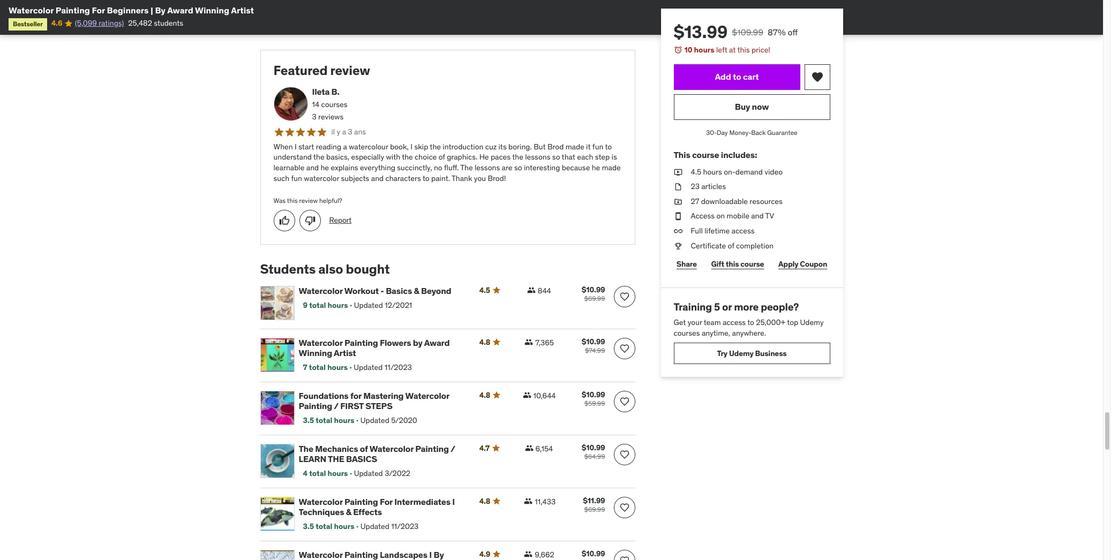 Task type: locate. For each thing, give the bounding box(es) containing it.
1 vertical spatial /
[[451, 444, 455, 454]]

fun down learnable
[[291, 173, 302, 183]]

to
[[733, 71, 742, 82], [605, 142, 612, 152], [423, 173, 430, 183], [748, 318, 755, 327]]

4.5 up 23
[[691, 167, 702, 177]]

0 horizontal spatial of
[[360, 444, 368, 454]]

1 horizontal spatial for
[[380, 497, 393, 507]]

1 horizontal spatial review
[[330, 62, 370, 79]]

ileta
[[312, 87, 330, 97]]

updated for mastering
[[361, 416, 390, 426]]

&
[[414, 286, 419, 296], [346, 507, 352, 518]]

total right 7
[[309, 363, 326, 373]]

learnable
[[274, 163, 305, 173]]

a up basics,
[[343, 142, 347, 152]]

$10.99 right 9,662
[[582, 549, 605, 559]]

reviews
[[318, 112, 344, 122]]

xsmall image left 23
[[674, 182, 683, 192]]

total for watercolor painting for intermediates i techniques & effects
[[316, 522, 333, 532]]

0 vertical spatial award
[[167, 5, 193, 16]]

(5,099
[[75, 18, 97, 28]]

& right basics
[[414, 286, 419, 296]]

xsmall image left access
[[674, 211, 683, 222]]

xsmall image left 'full'
[[674, 226, 683, 237]]

3 $10.99 from the top
[[582, 390, 605, 400]]

0 vertical spatial and
[[306, 163, 319, 173]]

0 vertical spatial the
[[461, 163, 473, 173]]

i right landscapes
[[429, 550, 432, 560]]

1 vertical spatial award
[[424, 338, 450, 348]]

xsmall image for 6,154
[[525, 444, 534, 453]]

succinctly,
[[397, 163, 432, 173]]

1 vertical spatial access
[[723, 318, 746, 327]]

3.5 total hours down techniques
[[303, 522, 355, 532]]

1 vertical spatial fun
[[291, 173, 302, 183]]

painting down the 5/2020
[[416, 444, 449, 454]]

basics
[[346, 454, 377, 465]]

watercolor inside watercolor painting for intermediates i techniques & effects
[[299, 497, 343, 507]]

0 vertical spatial 4.8
[[480, 338, 491, 347]]

0 horizontal spatial lessons
[[475, 163, 500, 173]]

1 3.5 from the top
[[303, 416, 314, 426]]

the
[[430, 142, 441, 152], [314, 152, 325, 162], [402, 152, 413, 162], [513, 152, 524, 162]]

1 vertical spatial course
[[741, 259, 765, 269]]

1 vertical spatial 3.5 total hours
[[303, 522, 355, 532]]

1 vertical spatial 4.5
[[480, 286, 490, 295]]

painting left 'flowers'
[[345, 338, 378, 348]]

0 vertical spatial of
[[439, 152, 445, 162]]

brod!
[[488, 173, 506, 183]]

udemy right top
[[800, 318, 824, 327]]

0 vertical spatial 4.5
[[691, 167, 702, 177]]

award up "students"
[[167, 5, 193, 16]]

hours down "workout"
[[328, 301, 348, 310]]

0 horizontal spatial and
[[306, 163, 319, 173]]

1 vertical spatial 4.8
[[480, 391, 491, 400]]

for up (5,099 ratings)
[[92, 5, 105, 16]]

0 vertical spatial 3.5 total hours
[[303, 416, 355, 426]]

basics
[[386, 286, 412, 296]]

techniques
[[299, 507, 344, 518]]

that
[[562, 152, 576, 162]]

xsmall image for 27 downloadable resources
[[674, 197, 683, 207]]

3.5 total hours down the foundations
[[303, 416, 355, 426]]

hours for watercolor painting for intermediates i techniques & effects
[[334, 522, 355, 532]]

painting left landscapes
[[345, 550, 378, 560]]

0 horizontal spatial /
[[334, 401, 339, 412]]

2 $10.99 from the top
[[582, 337, 605, 347]]

1 horizontal spatial of
[[439, 152, 445, 162]]

xsmall image
[[674, 182, 683, 192], [674, 197, 683, 207], [674, 211, 683, 222], [527, 286, 536, 295], [525, 338, 533, 347], [523, 391, 531, 400], [525, 444, 534, 453]]

watercolor inside the mechanics of watercolor painting / learn the basics
[[370, 444, 414, 454]]

1 vertical spatial the
[[299, 444, 314, 454]]

and down everything
[[371, 173, 384, 183]]

of right mechanics
[[360, 444, 368, 454]]

painting for watercolor painting for intermediates i techniques & effects
[[345, 497, 378, 507]]

of down full lifetime access
[[728, 241, 735, 251]]

2 3.5 total hours from the top
[[303, 522, 355, 532]]

$69.99 inside $11.99 $69.99
[[584, 506, 605, 514]]

for for beginners
[[92, 5, 105, 16]]

so right 'are'
[[514, 163, 522, 173]]

watercolor for watercolor painting flowers by award winning artist
[[299, 338, 343, 348]]

0 horizontal spatial fun
[[291, 173, 302, 183]]

2 vertical spatial winning
[[326, 560, 359, 561]]

11/2023
[[385, 363, 412, 373], [391, 522, 419, 532]]

courses
[[321, 99, 348, 109], [674, 328, 700, 338]]

updated down 'basics'
[[354, 469, 383, 479]]

made up that
[[566, 142, 585, 152]]

$10.99 $69.99
[[582, 285, 605, 303]]

total right the 9
[[309, 301, 326, 310]]

workout
[[344, 286, 379, 296]]

3.5
[[303, 416, 314, 426], [303, 522, 314, 532]]

artist inside watercolor painting flowers by award winning artist
[[334, 348, 356, 359]]

0 horizontal spatial made
[[566, 142, 585, 152]]

updated down steps
[[361, 416, 390, 426]]

to inside "training 5 or more people? get your team access to 25,000+ top udemy courses anytime, anywhere."
[[748, 318, 755, 327]]

1 horizontal spatial courses
[[674, 328, 700, 338]]

1 vertical spatial by
[[434, 550, 444, 560]]

4.5
[[691, 167, 702, 177], [480, 286, 490, 295]]

5/2020
[[391, 416, 417, 426]]

0 horizontal spatial for
[[92, 5, 105, 16]]

1 horizontal spatial fun
[[593, 142, 604, 152]]

2 vertical spatial of
[[360, 444, 368, 454]]

1 horizontal spatial so
[[553, 152, 560, 162]]

0 vertical spatial course
[[692, 150, 720, 160]]

business
[[755, 349, 787, 358]]

2 horizontal spatial and
[[752, 211, 764, 221]]

0 horizontal spatial award
[[167, 5, 193, 16]]

total for watercolor workout - basics & beyond
[[309, 301, 326, 310]]

landscapes
[[380, 550, 428, 560]]

add
[[715, 71, 731, 82]]

2 3.5 from the top
[[303, 522, 314, 532]]

0 vertical spatial made
[[566, 142, 585, 152]]

2 vertical spatial this
[[726, 259, 739, 269]]

1 vertical spatial of
[[728, 241, 735, 251]]

painting inside watercolor painting flowers by award winning artist
[[345, 338, 378, 348]]

access down mobile
[[732, 226, 755, 236]]

1 horizontal spatial /
[[451, 444, 455, 454]]

watercolor workout - basics & beyond
[[299, 286, 452, 296]]

certificate of completion
[[691, 241, 774, 251]]

this for was this review helpful?
[[287, 197, 298, 205]]

to up is
[[605, 142, 612, 152]]

updated 11/2023 down watercolor painting for intermediates i techniques & effects "link"
[[361, 522, 419, 532]]

he up watercolor
[[321, 163, 329, 173]]

1 vertical spatial courses
[[674, 328, 700, 338]]

alarm image
[[674, 46, 683, 54]]

the inside the mechanics of watercolor painting / learn the basics
[[299, 444, 314, 454]]

add to cart button
[[674, 64, 800, 90]]

and up watercolor
[[306, 163, 319, 173]]

0 vertical spatial by
[[155, 5, 166, 16]]

buy now button
[[674, 94, 830, 120]]

2 horizontal spatial artist
[[361, 560, 383, 561]]

watercolor workout - basics & beyond link
[[299, 286, 467, 296]]

painting up (5,099
[[56, 5, 90, 16]]

wishlist image
[[619, 343, 630, 354], [619, 396, 630, 407], [619, 450, 630, 460], [619, 556, 630, 561]]

of up no
[[439, 152, 445, 162]]

$10.99 right 844
[[582, 285, 605, 295]]

painting left the first
[[299, 401, 332, 412]]

4 $10.99 from the top
[[582, 443, 605, 453]]

$69.99 inside $10.99 $69.99
[[584, 295, 605, 303]]

$69.99
[[584, 295, 605, 303], [584, 506, 605, 514]]

2 $69.99 from the top
[[584, 506, 605, 514]]

1 vertical spatial a
[[343, 142, 347, 152]]

total for foundations for mastering watercolor painting / first steps
[[316, 416, 333, 426]]

1 vertical spatial 11/2023
[[391, 522, 419, 532]]

hours down techniques
[[334, 522, 355, 532]]

1 horizontal spatial 4.5
[[691, 167, 702, 177]]

0 vertical spatial updated 11/2023
[[354, 363, 412, 373]]

apply coupon
[[779, 259, 828, 269]]

step
[[595, 152, 610, 162]]

0 horizontal spatial 4.5
[[480, 286, 490, 295]]

1 vertical spatial and
[[371, 173, 384, 183]]

/ for the mechanics of watercolor painting / learn the basics
[[451, 444, 455, 454]]

the down boring.
[[513, 152, 524, 162]]

by right landscapes
[[434, 550, 444, 560]]

5 $10.99 from the top
[[582, 549, 605, 559]]

0 vertical spatial artist
[[231, 5, 254, 16]]

was this review helpful?
[[274, 197, 342, 205]]

1 vertical spatial review
[[299, 197, 318, 205]]

courses down get
[[674, 328, 700, 338]]

courses inside ileta b. 14 courses 3 reviews
[[321, 99, 348, 109]]

share
[[677, 259, 697, 269]]

award down techniques
[[299, 560, 324, 561]]

1 vertical spatial wishlist image
[[619, 291, 630, 302]]

xsmall image left 27
[[674, 197, 683, 207]]

3.5 down the foundations
[[303, 416, 314, 426]]

0 horizontal spatial udemy
[[729, 349, 754, 358]]

$10.99 down $10.99 $69.99
[[582, 337, 605, 347]]

1 vertical spatial 3.5
[[303, 522, 314, 532]]

xsmall image for certificate
[[674, 241, 683, 251]]

the down reading
[[314, 152, 325, 162]]

1 horizontal spatial &
[[414, 286, 419, 296]]

updated
[[354, 301, 383, 310], [354, 363, 383, 373], [361, 416, 390, 426], [354, 469, 383, 479], [361, 522, 390, 532]]

2 wishlist image from the top
[[619, 396, 630, 407]]

total down techniques
[[316, 522, 333, 532]]

1 horizontal spatial course
[[741, 259, 765, 269]]

it
[[586, 142, 591, 152]]

steps
[[366, 401, 393, 412]]

painting inside watercolor painting for intermediates i techniques & effects
[[345, 497, 378, 507]]

1 horizontal spatial udemy
[[800, 318, 824, 327]]

updated 11/2023 for flowers
[[354, 363, 412, 373]]

2 horizontal spatial of
[[728, 241, 735, 251]]

0 horizontal spatial the
[[299, 444, 314, 454]]

each
[[577, 152, 594, 162]]

featured
[[274, 62, 328, 79]]

/
[[334, 401, 339, 412], [451, 444, 455, 454]]

painting inside the mechanics of watercolor painting / learn the basics
[[416, 444, 449, 454]]

0 vertical spatial 3.5
[[303, 416, 314, 426]]

0 horizontal spatial he
[[321, 163, 329, 173]]

hours right 10 at top
[[694, 45, 715, 55]]

of inside when i start reading a watercolour book, i skip the introduction cuz its boring. but brod made it fun to understand the basics, especially with the choice of graphics. he paces the lessons so that each step is learnable and he explains everything succinctly, no fluff. the lessons are so interesting because he made such fun watercolor subjects and characters to paint. thank you brod!
[[439, 152, 445, 162]]

& inside watercolor painting for intermediates i techniques & effects
[[346, 507, 352, 518]]

3.5 down techniques
[[303, 522, 314, 532]]

the down graphics. on the top of the page
[[461, 163, 473, 173]]

for down updated 3/2022
[[380, 497, 393, 507]]

1 vertical spatial this
[[287, 197, 298, 205]]

apply
[[779, 259, 799, 269]]

guarantee
[[768, 128, 798, 136]]

0 vertical spatial /
[[334, 401, 339, 412]]

1 horizontal spatial lessons
[[525, 152, 551, 162]]

4.8 for watercolor painting flowers by award winning artist
[[480, 338, 491, 347]]

painting inside watercolor painting landscapes i by award winning artist
[[345, 550, 378, 560]]

total down the foundations
[[316, 416, 333, 426]]

2 vertical spatial artist
[[361, 560, 383, 561]]

hours up articles at top right
[[703, 167, 722, 177]]

xsmall image left 844
[[527, 286, 536, 295]]

xsmall image left 6,154
[[525, 444, 534, 453]]

wishlist image for watercolor workout - basics & beyond
[[619, 291, 630, 302]]

1 horizontal spatial he
[[592, 163, 600, 173]]

video
[[765, 167, 783, 177]]

1 horizontal spatial the
[[461, 163, 473, 173]]

xsmall image for 4.5
[[674, 167, 683, 178]]

by
[[413, 338, 423, 348]]

wishlist image
[[811, 71, 824, 83], [619, 291, 630, 302], [619, 503, 630, 513]]

this right was
[[287, 197, 298, 205]]

painting down updated 3/2022
[[345, 497, 378, 507]]

watercolor down 4 total hours at the bottom left
[[299, 497, 343, 507]]

he down step
[[592, 163, 600, 173]]

/ left the first
[[334, 401, 339, 412]]

fun
[[593, 142, 604, 152], [291, 173, 302, 183]]

1 vertical spatial so
[[514, 163, 522, 173]]

1 wishlist image from the top
[[619, 343, 630, 354]]

1 vertical spatial artist
[[334, 348, 356, 359]]

updated for of
[[354, 469, 383, 479]]

-
[[381, 286, 384, 296]]

the
[[461, 163, 473, 173], [299, 444, 314, 454]]

painting for watercolor painting flowers by award winning artist
[[345, 338, 378, 348]]

watercolor up 9 total hours at the bottom left
[[299, 286, 343, 296]]

/ inside foundations for mastering watercolor painting / first steps
[[334, 401, 339, 412]]

$10.99 down $74.99
[[582, 390, 605, 400]]

when
[[274, 142, 293, 152]]

of inside the mechanics of watercolor painting / learn the basics
[[360, 444, 368, 454]]

i inside watercolor painting landscapes i by award winning artist
[[429, 550, 432, 560]]

i left start
[[295, 142, 297, 152]]

3.5 for watercolor painting for intermediates i techniques & effects
[[303, 522, 314, 532]]

updated 11/2023 for for
[[361, 522, 419, 532]]

4
[[303, 469, 308, 479]]

hours down the first
[[334, 416, 355, 426]]

udemy right try
[[729, 349, 754, 358]]

painting for watercolor painting landscapes i by award winning artist
[[345, 550, 378, 560]]

made
[[566, 142, 585, 152], [602, 163, 621, 173]]

the up the 4
[[299, 444, 314, 454]]

lessons down the he
[[475, 163, 500, 173]]

lessons down but
[[525, 152, 551, 162]]

hours for foundations for mastering watercolor painting / first steps
[[334, 416, 355, 426]]

total right the 4
[[309, 469, 326, 479]]

access down or
[[723, 318, 746, 327]]

/ inside the mechanics of watercolor painting / learn the basics
[[451, 444, 455, 454]]

1 horizontal spatial made
[[602, 163, 621, 173]]

apply coupon button
[[776, 254, 830, 275]]

25,482 students
[[128, 18, 183, 28]]

10
[[685, 45, 693, 55]]

xsmall image
[[674, 167, 683, 178], [674, 226, 683, 237], [674, 241, 683, 251], [524, 497, 533, 506], [524, 550, 533, 559]]

2 horizontal spatial award
[[424, 338, 450, 348]]

i inside watercolor painting for intermediates i techniques & effects
[[452, 497, 455, 507]]

2 vertical spatial 4.8
[[480, 497, 491, 506]]

watercolor up 3/2022
[[370, 444, 414, 454]]

by right |
[[155, 5, 166, 16]]

students
[[260, 261, 316, 278]]

1 $69.99 from the top
[[584, 295, 605, 303]]

3.5 total hours
[[303, 416, 355, 426], [303, 522, 355, 532]]

of
[[439, 152, 445, 162], [728, 241, 735, 251], [360, 444, 368, 454]]

hours down the
[[328, 469, 348, 479]]

11/2023 up landscapes
[[391, 522, 419, 532]]

updated down watercolor painting flowers by award winning artist at bottom
[[354, 363, 383, 373]]

to left cart
[[733, 71, 742, 82]]

review up b.
[[330, 62, 370, 79]]

3 wishlist image from the top
[[619, 450, 630, 460]]

0 vertical spatial for
[[92, 5, 105, 16]]

paces
[[491, 152, 511, 162]]

watercolor inside watercolor painting flowers by award winning artist
[[299, 338, 343, 348]]

updated for flowers
[[354, 363, 383, 373]]

watercolor down techniques
[[299, 550, 343, 560]]

lifetime
[[705, 226, 730, 236]]

0 vertical spatial so
[[553, 152, 560, 162]]

and left tv
[[752, 211, 764, 221]]

1 4.8 from the top
[[480, 338, 491, 347]]

this inside "gift this course" link
[[726, 259, 739, 269]]

1 vertical spatial $69.99
[[584, 506, 605, 514]]

on-
[[724, 167, 736, 177]]

7,365
[[536, 338, 554, 348]]

0 vertical spatial $69.99
[[584, 295, 605, 303]]

0 horizontal spatial courses
[[321, 99, 348, 109]]

1 horizontal spatial award
[[299, 560, 324, 561]]

2 4.8 from the top
[[480, 391, 491, 400]]

course down 30-
[[692, 150, 720, 160]]

award inside watercolor painting flowers by award winning artist
[[424, 338, 450, 348]]

updated down effects
[[361, 522, 390, 532]]

23
[[691, 182, 700, 191]]

so down brod
[[553, 152, 560, 162]]

$69.99 for watercolor workout - basics & beyond
[[584, 295, 605, 303]]

this right gift
[[726, 259, 739, 269]]

updated 11/2023 down watercolor painting flowers by award winning artist link
[[354, 363, 412, 373]]

or
[[723, 301, 732, 314]]

0 vertical spatial review
[[330, 62, 370, 79]]

gift
[[711, 259, 725, 269]]

& left effects
[[346, 507, 352, 518]]

get
[[674, 318, 686, 327]]

1 vertical spatial for
[[380, 497, 393, 507]]

xsmall image for full
[[674, 226, 683, 237]]

are
[[502, 163, 513, 173]]

0 vertical spatial access
[[732, 226, 755, 236]]

watercolor up the 5/2020
[[405, 391, 450, 401]]

review up mark as unhelpful image
[[299, 197, 318, 205]]

lessons
[[525, 152, 551, 162], [475, 163, 500, 173]]

1 $10.99 from the top
[[582, 285, 605, 295]]

effects
[[353, 507, 382, 518]]

watercolor for watercolor painting for intermediates i techniques & effects
[[299, 497, 343, 507]]

report
[[329, 216, 352, 225]]

1 3.5 total hours from the top
[[303, 416, 355, 426]]

1 vertical spatial winning
[[299, 348, 332, 359]]

1 vertical spatial updated 11/2023
[[361, 522, 419, 532]]

0 vertical spatial 11/2023
[[385, 363, 412, 373]]

book,
[[390, 142, 409, 152]]

11/2023 down 'flowers'
[[385, 363, 412, 373]]

for inside watercolor painting for intermediates i techniques & effects
[[380, 497, 393, 507]]

3 4.8 from the top
[[480, 497, 491, 506]]

hours up the foundations
[[328, 363, 348, 373]]

learn
[[299, 454, 326, 465]]

$69.99 up $10.99 $74.99
[[584, 295, 605, 303]]

artist
[[231, 5, 254, 16], [334, 348, 356, 359], [361, 560, 383, 561]]

4 wishlist image from the top
[[619, 556, 630, 561]]

4.5 right beyond
[[480, 286, 490, 295]]

money-
[[730, 128, 752, 136]]

0 horizontal spatial review
[[299, 197, 318, 205]]

xsmall image down this
[[674, 167, 683, 178]]

(5,099 ratings)
[[75, 18, 124, 28]]

watercolor inside watercolor painting landscapes i by award winning artist
[[299, 550, 343, 560]]

0 horizontal spatial &
[[346, 507, 352, 518]]

xsmall image left 7,365
[[525, 338, 533, 347]]

xsmall image left '10,644'
[[523, 391, 531, 400]]

$13.99
[[674, 21, 728, 43]]

watercolor painting landscapes i by award winning artist
[[299, 550, 444, 561]]

wishlist image for foundations for mastering watercolor painting / first steps
[[619, 396, 630, 407]]

to up anywhere.
[[748, 318, 755, 327]]

foundations
[[299, 391, 349, 401]]

0 vertical spatial udemy
[[800, 318, 824, 327]]

course down completion on the top of page
[[741, 259, 765, 269]]

23 articles
[[691, 182, 726, 191]]

$10.99
[[582, 285, 605, 295], [582, 337, 605, 347], [582, 390, 605, 400], [582, 443, 605, 453], [582, 549, 605, 559]]

1 vertical spatial lessons
[[475, 163, 500, 173]]

4 total hours
[[303, 469, 348, 479]]

xsmall image left 9,662
[[524, 550, 533, 559]]



Task type: vqa. For each thing, say whether or not it's contained in the screenshot.


Task type: describe. For each thing, give the bounding box(es) containing it.
graphics.
[[447, 152, 478, 162]]

watercolor painting landscapes i by award winning artist link
[[299, 550, 467, 561]]

you
[[474, 173, 486, 183]]

try udemy business link
[[674, 343, 830, 365]]

1 he from the left
[[321, 163, 329, 173]]

courses inside "training 5 or more people? get your team access to 25,000+ top udemy courses anytime, anywhere."
[[674, 328, 700, 338]]

hours for watercolor painting flowers by award winning artist
[[328, 363, 348, 373]]

start
[[299, 142, 314, 152]]

watercolor for watercolor painting for beginners | by award winning artist
[[9, 5, 54, 16]]

total for the mechanics of watercolor painting / learn the basics
[[309, 469, 326, 479]]

award inside watercolor painting landscapes i by award winning artist
[[299, 560, 324, 561]]

report button
[[329, 216, 352, 226]]

access
[[691, 211, 715, 221]]

0 vertical spatial wishlist image
[[811, 71, 824, 83]]

3.5 total hours for techniques
[[303, 522, 355, 532]]

30-day money-back guarantee
[[707, 128, 798, 136]]

winning inside watercolor painting landscapes i by award winning artist
[[326, 560, 359, 561]]

winning inside watercolor painting flowers by award winning artist
[[299, 348, 332, 359]]

resources
[[750, 197, 783, 206]]

gift this course link
[[709, 254, 767, 275]]

watercolor
[[304, 173, 339, 183]]

9,662
[[535, 550, 555, 560]]

he
[[480, 152, 489, 162]]

1 vertical spatial udemy
[[729, 349, 754, 358]]

when i start reading a watercolour book, i skip the introduction cuz its boring. but brod made it fun to understand the basics, especially with the choice of graphics. he paces the lessons so that each step is learnable and he explains everything succinctly, no fluff. the lessons are so interesting because he made such fun watercolor subjects and characters to paint. thank you brod!
[[274, 142, 621, 183]]

i left skip in the top of the page
[[411, 142, 413, 152]]

access inside "training 5 or more people? get your team access to 25,000+ top udemy courses anytime, anywhere."
[[723, 318, 746, 327]]

4.7
[[480, 444, 490, 453]]

watercolor inside foundations for mastering watercolor painting / first steps
[[405, 391, 450, 401]]

includes:
[[721, 150, 757, 160]]

first
[[340, 401, 364, 412]]

1 vertical spatial made
[[602, 163, 621, 173]]

0 horizontal spatial so
[[514, 163, 522, 173]]

foundations for mastering watercolor painting / first steps
[[299, 391, 450, 412]]

5
[[715, 301, 720, 314]]

xsmall image for 10,644
[[523, 391, 531, 400]]

updated 12/2021
[[354, 301, 412, 310]]

0 vertical spatial winning
[[195, 5, 229, 16]]

hours for watercolor workout - basics & beyond
[[328, 301, 348, 310]]

4.5 for 4.5 hours on-demand video
[[691, 167, 702, 177]]

4.5 for 4.5
[[480, 286, 490, 295]]

because
[[562, 163, 590, 173]]

the inside when i start reading a watercolour book, i skip the introduction cuz its boring. but brod made it fun to understand the basics, especially with the choice of graphics. he paces the lessons so that each step is learnable and he explains everything succinctly, no fluff. the lessons are so interesting because he made such fun watercolor subjects and characters to paint. thank you brod!
[[461, 163, 473, 173]]

ileta buenaventura image
[[274, 87, 308, 121]]

try
[[717, 349, 728, 358]]

the mechanics of watercolor painting / learn the basics
[[299, 444, 455, 465]]

off
[[788, 27, 798, 38]]

xsmall image left "11,433"
[[524, 497, 533, 506]]

total for watercolor painting flowers by award winning artist
[[309, 363, 326, 373]]

painting for watercolor painting for beginners | by award winning artist
[[56, 5, 90, 16]]

$10.99 for watercolor workout - basics & beyond
[[582, 285, 605, 295]]

11/2023 for for
[[391, 522, 419, 532]]

2 he from the left
[[592, 163, 600, 173]]

updated for for
[[361, 522, 390, 532]]

$74.99
[[585, 347, 605, 355]]

xsmall image for 844
[[527, 286, 536, 295]]

0 vertical spatial &
[[414, 286, 419, 296]]

this for gift this course
[[726, 259, 739, 269]]

$11.99 $69.99
[[583, 496, 605, 514]]

$10.99 for foundations for mastering watercolor painting / first steps
[[582, 390, 605, 400]]

your
[[688, 318, 702, 327]]

such
[[274, 173, 290, 183]]

cart
[[743, 71, 759, 82]]

wishlist image for watercolor painting flowers by award winning artist
[[619, 343, 630, 354]]

the right skip in the top of the page
[[430, 142, 441, 152]]

mechanics
[[315, 444, 358, 454]]

the up succinctly, on the left top of the page
[[402, 152, 413, 162]]

training
[[674, 301, 712, 314]]

$13.99 $109.99 87% off
[[674, 21, 798, 43]]

for for intermediates
[[380, 497, 393, 507]]

tv
[[766, 211, 775, 221]]

watercolour
[[349, 142, 388, 152]]

but
[[534, 142, 546, 152]]

/ for foundations for mastering watercolor painting / first steps
[[334, 401, 339, 412]]

0 horizontal spatial artist
[[231, 5, 254, 16]]

$10.99 $59.99
[[582, 390, 605, 408]]

artist inside watercolor painting landscapes i by award winning artist
[[361, 560, 383, 561]]

0 vertical spatial a
[[342, 127, 346, 137]]

paint.
[[431, 173, 450, 183]]

watercolor for watercolor painting landscapes i by award winning artist
[[299, 550, 343, 560]]

interesting
[[524, 163, 560, 173]]

students
[[154, 18, 183, 28]]

$109.99
[[732, 27, 764, 38]]

watercolor painting flowers by award winning artist
[[299, 338, 450, 359]]

4.8 for foundations for mastering watercolor painting / first steps
[[480, 391, 491, 400]]

to inside "button"
[[733, 71, 742, 82]]

completion
[[736, 241, 774, 251]]

udemy inside "training 5 or more people? get your team access to 25,000+ top udemy courses anytime, anywhere."
[[800, 318, 824, 327]]

wishlist image for watercolor painting for intermediates i techniques & effects
[[619, 503, 630, 513]]

10,644
[[534, 391, 556, 401]]

updated for -
[[354, 301, 383, 310]]

mark as helpful image
[[279, 215, 290, 226]]

0 vertical spatial fun
[[593, 142, 604, 152]]

watercolor painting for intermediates i techniques & effects
[[299, 497, 455, 518]]

mark as unhelpful image
[[305, 215, 315, 226]]

course inside "gift this course" link
[[741, 259, 765, 269]]

$59.99
[[585, 400, 605, 408]]

b.
[[332, 87, 340, 97]]

7 total hours
[[303, 363, 348, 373]]

buy
[[735, 101, 751, 112]]

27 downloadable resources
[[691, 197, 783, 206]]

anywhere.
[[732, 328, 766, 338]]

hours for the mechanics of watercolor painting / learn the basics
[[328, 469, 348, 479]]

explains
[[331, 163, 358, 173]]

certificate
[[691, 241, 726, 251]]

ratings)
[[99, 18, 124, 28]]

by inside watercolor painting landscapes i by award winning artist
[[434, 550, 444, 560]]

introduction
[[443, 142, 484, 152]]

add to cart
[[715, 71, 759, 82]]

25,000+
[[756, 318, 786, 327]]

0 vertical spatial this
[[738, 45, 750, 55]]

watercolor for watercolor workout - basics & beyond
[[299, 286, 343, 296]]

painting inside foundations for mastering watercolor painting / first steps
[[299, 401, 332, 412]]

bestseller
[[13, 20, 43, 28]]

day
[[717, 128, 728, 136]]

4.5 hours on-demand video
[[691, 167, 783, 177]]

share button
[[674, 254, 700, 275]]

7
[[303, 363, 308, 373]]

was
[[274, 197, 286, 205]]

0 horizontal spatial by
[[155, 5, 166, 16]]

3
[[312, 112, 317, 122]]

xsmall image for 7,365
[[525, 338, 533, 347]]

9 total hours
[[303, 301, 348, 310]]

11/2023 for flowers
[[385, 363, 412, 373]]

844
[[538, 286, 551, 296]]

xsmall image for access on mobile and tv
[[674, 211, 683, 222]]

understand
[[274, 152, 312, 162]]

xsmall image for 23 articles
[[674, 182, 683, 192]]

il y a 3 ans
[[332, 127, 366, 137]]

fluff.
[[444, 163, 459, 173]]

full
[[691, 226, 703, 236]]

characters
[[386, 173, 421, 183]]

its
[[499, 142, 507, 152]]

3.5 total hours for /
[[303, 416, 355, 426]]

0 vertical spatial lessons
[[525, 152, 551, 162]]

mastering
[[363, 391, 404, 401]]

watercolor painting for beginners | by award winning artist
[[9, 5, 254, 16]]

basics,
[[326, 152, 349, 162]]

to left paint.
[[423, 173, 430, 183]]

0 horizontal spatial course
[[692, 150, 720, 160]]

$69.99 for watercolor painting for intermediates i techniques & effects
[[584, 506, 605, 514]]

$10.99 $74.99
[[582, 337, 605, 355]]

14
[[312, 99, 320, 109]]

4.8 for watercolor painting for intermediates i techniques & effects
[[480, 497, 491, 506]]

demand
[[736, 167, 763, 177]]

$10.99 for the mechanics of watercolor painting / learn the basics
[[582, 443, 605, 453]]

watercolor painting flowers by award winning artist link
[[299, 338, 467, 359]]

the mechanics of watercolor painting / learn the basics link
[[299, 444, 467, 465]]

a inside when i start reading a watercolour book, i skip the introduction cuz its boring. but brod made it fun to understand the basics, especially with the choice of graphics. he paces the lessons so that each step is learnable and he explains everything succinctly, no fluff. the lessons are so interesting because he made such fun watercolor subjects and characters to paint. thank you brod!
[[343, 142, 347, 152]]

access on mobile and tv
[[691, 211, 775, 221]]

$10.99 for watercolor painting flowers by award winning artist
[[582, 337, 605, 347]]

articles
[[702, 182, 726, 191]]

il
[[332, 127, 335, 137]]

2 vertical spatial and
[[752, 211, 764, 221]]

wishlist image for the mechanics of watercolor painting / learn the basics
[[619, 450, 630, 460]]

3.5 for foundations for mastering watercolor painting / first steps
[[303, 416, 314, 426]]

people?
[[761, 301, 799, 314]]

$64.99
[[584, 453, 605, 461]]



